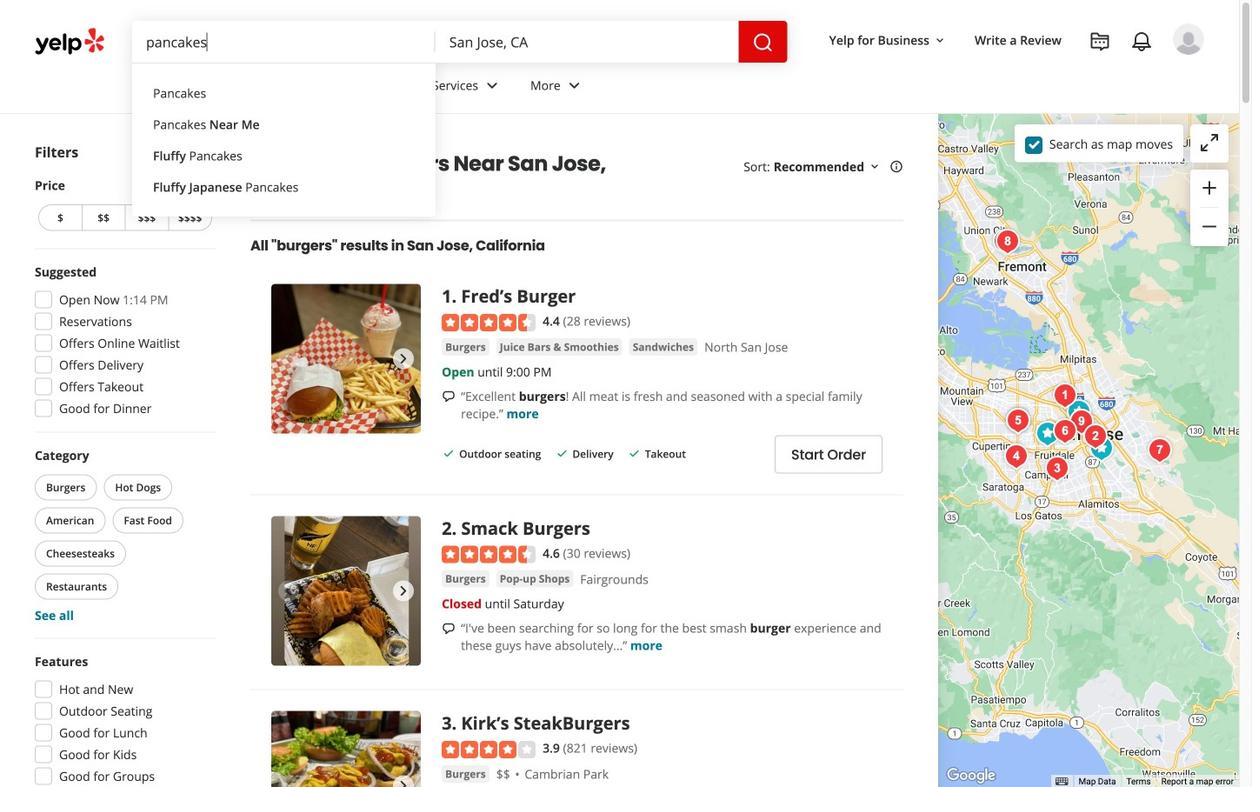Task type: locate. For each thing, give the bounding box(es) containing it.
1 slideshow element from the top
[[271, 284, 421, 434]]

previous image
[[278, 348, 299, 369], [278, 581, 299, 601], [278, 775, 299, 787]]

smack burgers image
[[1079, 419, 1113, 454]]

2 vertical spatial slideshow element
[[271, 711, 421, 787]]

3 previous image from the top
[[278, 775, 299, 787]]

  text field
[[132, 21, 436, 63]]

sliders burgers image
[[1048, 414, 1083, 449]]

keyboard shortcuts image
[[1056, 778, 1069, 786]]

16 chevron down v2 image
[[868, 160, 882, 174]]

16 speech v2 image
[[442, 390, 456, 404]]

slideshow element
[[271, 284, 421, 434], [271, 516, 421, 666], [271, 711, 421, 787]]

1 vertical spatial slideshow element
[[271, 516, 421, 666]]

previous image for 3.9 star rating "image"'s next icon
[[278, 775, 299, 787]]

next image
[[393, 581, 414, 601], [393, 775, 414, 787]]

2 vertical spatial previous image
[[278, 775, 299, 787]]

1 next image from the top
[[393, 581, 414, 601]]

address, neighborhood, city, state or zip text field
[[436, 21, 739, 63]]

2 16 checkmark v2 image from the left
[[628, 447, 642, 461]]

None search field
[[132, 21, 788, 63]]

kirk's steakburgers image
[[1040, 451, 1075, 486]]

hella good burger image
[[1065, 404, 1100, 439]]

none field address, neighborhood, city, state or zip
[[436, 21, 739, 63]]

1 vertical spatial next image
[[393, 775, 414, 787]]

0 vertical spatial previous image
[[278, 348, 299, 369]]

3.9 star rating image
[[442, 741, 536, 758]]

2 next image from the top
[[393, 775, 414, 787]]

0 horizontal spatial 16 checkmark v2 image
[[442, 447, 456, 461]]

0 vertical spatial next image
[[393, 581, 414, 601]]

16 checkmark v2 image right 16 checkmark v2 icon
[[628, 447, 642, 461]]

24 chevron down v2 image
[[482, 75, 503, 96]]

billy roys burger image
[[991, 224, 1026, 259]]

group
[[1191, 170, 1229, 246], [35, 177, 216, 234], [30, 263, 216, 422], [31, 447, 216, 624], [30, 653, 216, 787]]

notifications image
[[1132, 31, 1153, 52]]

the stand - american classics redefined image
[[1001, 404, 1036, 438]]

1 vertical spatial previous image
[[278, 581, 299, 601]]

terry t. image
[[1173, 23, 1205, 55]]

16 info v2 image
[[890, 160, 904, 174]]

map region
[[798, 0, 1243, 787]]

16 chevron down v2 image
[[933, 34, 947, 48]]

1 previous image from the top
[[278, 348, 299, 369]]

fred's burger image
[[1048, 378, 1083, 413]]

16 checkmark v2 image
[[442, 447, 456, 461], [628, 447, 642, 461]]

user actions element
[[816, 22, 1229, 129]]

2 previous image from the top
[[278, 581, 299, 601]]

super duper burgers image
[[1000, 439, 1034, 474]]

4.6 star rating image
[[442, 546, 536, 563]]

zoom in image
[[1200, 177, 1220, 198]]

0 vertical spatial slideshow element
[[271, 284, 421, 434]]

the counter santana row image
[[1031, 417, 1066, 451]]

None field
[[132, 21, 436, 63], [436, 21, 739, 63], [132, 21, 436, 63]]

1 horizontal spatial 16 checkmark v2 image
[[628, 447, 642, 461]]

16 checkmark v2 image down 16 speech v2 image on the left
[[442, 447, 456, 461]]

2 slideshow element from the top
[[271, 516, 421, 666]]



Task type: describe. For each thing, give the bounding box(es) containing it.
slideshow element for 4.4 star rating image
[[271, 284, 421, 434]]

16 checkmark v2 image
[[555, 447, 569, 461]]

next image for 16 speech v2 icon
[[393, 581, 414, 601]]

zoom out image
[[1200, 216, 1220, 237]]

next image
[[393, 348, 414, 369]]

projects image
[[1090, 31, 1111, 52]]

applebee's grill + bar image
[[1085, 431, 1120, 466]]

the funny farm image
[[1143, 433, 1178, 468]]

expand map image
[[1200, 132, 1220, 153]]

things to do, nail salons, plumbers text field
[[132, 21, 436, 63]]

next image for 3.9 star rating "image"
[[393, 775, 414, 787]]

slideshow element for 4.6 star rating image at the left bottom of the page
[[271, 516, 421, 666]]

search image
[[753, 32, 774, 53]]

24 chevron down v2 image
[[564, 75, 585, 96]]

previous image for next image
[[278, 348, 299, 369]]

the burger shop image
[[988, 224, 1023, 259]]

previous image for next icon corresponding to 16 speech v2 icon
[[278, 581, 299, 601]]

business categories element
[[132, 63, 1205, 113]]

16 speech v2 image
[[442, 622, 456, 636]]

1 16 checkmark v2 image from the left
[[442, 447, 456, 461]]

4.4 star rating image
[[442, 314, 536, 331]]

3 slideshow element from the top
[[271, 711, 421, 787]]

google image
[[943, 765, 1000, 787]]

the stand - american classics redefined image
[[1001, 404, 1036, 438]]

ihop image
[[1062, 395, 1097, 430]]



Task type: vqa. For each thing, say whether or not it's contained in the screenshot.
Dinner in the top of the page
no



